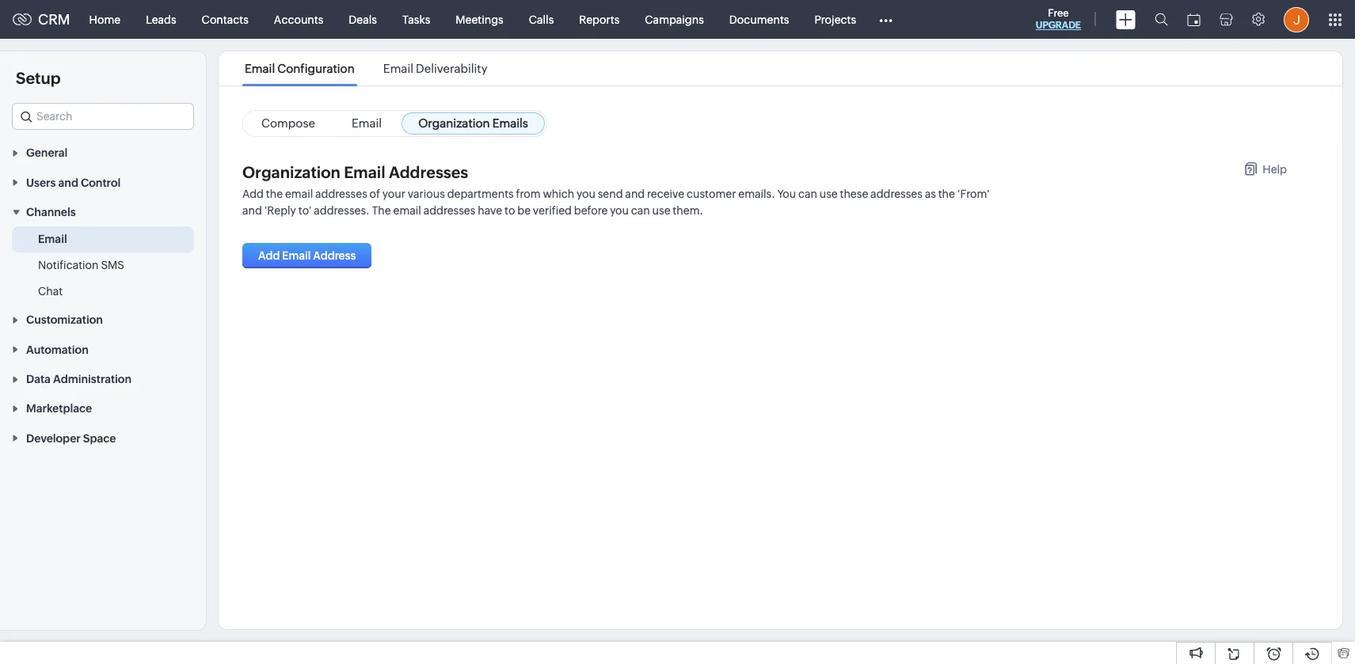 Task type: vqa. For each thing, say whether or not it's contained in the screenshot.
1st Wed, 8 Nov 2023 10:07 AM from the bottom
no



Task type: locate. For each thing, give the bounding box(es) containing it.
notification sms link
[[38, 258, 124, 273]]

email down your
[[393, 204, 421, 217]]

1 horizontal spatial you
[[610, 204, 629, 217]]

calendar image
[[1188, 13, 1201, 26]]

use left these at the right of the page
[[820, 188, 838, 200]]

as
[[925, 188, 936, 200]]

developer
[[26, 432, 81, 445]]

deals link
[[336, 0, 390, 38]]

add down 'reply
[[258, 250, 280, 262]]

email up to'
[[285, 188, 313, 200]]

add down compose link
[[242, 188, 264, 200]]

and
[[58, 176, 78, 189], [625, 188, 645, 200], [242, 204, 262, 217]]

reports
[[579, 13, 620, 26]]

can down "receive"
[[631, 204, 650, 217]]

1 horizontal spatial email link
[[335, 113, 399, 135]]

profile element
[[1275, 0, 1319, 38]]

email link
[[335, 113, 399, 135], [38, 231, 67, 247]]

crm
[[38, 11, 70, 28]]

0 horizontal spatial and
[[58, 176, 78, 189]]

users and control
[[26, 176, 121, 189]]

Other Modules field
[[869, 7, 903, 32]]

chat link
[[38, 284, 63, 300]]

0 horizontal spatial the
[[266, 188, 283, 200]]

1 horizontal spatial the
[[939, 188, 956, 200]]

addresses down various
[[424, 204, 476, 217]]

the up 'reply
[[266, 188, 283, 200]]

organization up 'reply
[[242, 163, 341, 181]]

channels button
[[0, 197, 206, 227]]

0 vertical spatial organization
[[418, 116, 490, 130]]

crm link
[[13, 11, 70, 28]]

0 vertical spatial email
[[285, 188, 313, 200]]

Search text field
[[13, 104, 193, 129]]

0 vertical spatial email link
[[335, 113, 399, 135]]

organization emails link
[[402, 113, 545, 135]]

use down "receive"
[[653, 204, 671, 217]]

add the email addresses of your various departments from which you send and receive customer emails. you can use these addresses as the 'from' and 'reply to' addresses. the email addresses have to be verified before you can use them.
[[242, 188, 990, 217]]

email left address at the top left of the page
[[282, 250, 311, 262]]

email link up organization email addresses on the top left of page
[[335, 113, 399, 135]]

1 vertical spatial use
[[653, 204, 671, 217]]

the
[[266, 188, 283, 200], [939, 188, 956, 200]]

you down send
[[610, 204, 629, 217]]

addresses up addresses.
[[315, 188, 367, 200]]

home link
[[77, 0, 133, 38]]

configuration
[[277, 62, 355, 75]]

users and control button
[[0, 167, 206, 197]]

email
[[245, 62, 275, 75], [383, 62, 414, 75], [352, 116, 382, 130], [344, 163, 386, 181], [38, 233, 67, 246], [282, 250, 311, 262]]

organization for organization emails
[[418, 116, 490, 130]]

free upgrade
[[1036, 7, 1082, 31]]

1 horizontal spatial email
[[393, 204, 421, 217]]

add inside button
[[258, 250, 280, 262]]

organization
[[418, 116, 490, 130], [242, 163, 341, 181]]

1 vertical spatial organization
[[242, 163, 341, 181]]

chat
[[38, 285, 63, 298]]

can
[[799, 188, 818, 200], [631, 204, 650, 217]]

search element
[[1146, 0, 1178, 39]]

departments
[[447, 188, 514, 200]]

and right send
[[625, 188, 645, 200]]

1 vertical spatial add
[[258, 250, 280, 262]]

1 horizontal spatial addresses
[[424, 204, 476, 217]]

automation
[[26, 344, 89, 356]]

0 vertical spatial can
[[799, 188, 818, 200]]

free
[[1049, 7, 1069, 19]]

0 horizontal spatial can
[[631, 204, 650, 217]]

notification
[[38, 259, 99, 272]]

addresses.
[[314, 204, 370, 217]]

organization down deliverability at the left of page
[[418, 116, 490, 130]]

space
[[83, 432, 116, 445]]

notification sms
[[38, 259, 124, 272]]

0 horizontal spatial addresses
[[315, 188, 367, 200]]

1 vertical spatial email
[[393, 204, 421, 217]]

email deliverability
[[383, 62, 488, 75]]

emails.
[[739, 188, 776, 200]]

address
[[313, 250, 356, 262]]

calls
[[529, 13, 554, 26]]

add
[[242, 188, 264, 200], [258, 250, 280, 262]]

organization emails
[[418, 116, 528, 130]]

create menu image
[[1116, 10, 1136, 29]]

automation button
[[0, 335, 206, 364]]

0 vertical spatial add
[[242, 188, 264, 200]]

and left 'reply
[[242, 204, 262, 217]]

customer
[[687, 188, 736, 200]]

channels
[[26, 206, 76, 219]]

you up before
[[577, 188, 596, 200]]

data
[[26, 373, 51, 386]]

campaigns
[[645, 13, 704, 26]]

email link down channels
[[38, 231, 67, 247]]

and right users in the left of the page
[[58, 176, 78, 189]]

0 vertical spatial you
[[577, 188, 596, 200]]

email up of
[[344, 163, 386, 181]]

email down tasks link
[[383, 62, 414, 75]]

1 vertical spatial email link
[[38, 231, 67, 247]]

add inside add the email addresses of your various departments from which you send and receive customer emails. you can use these addresses as the 'from' and 'reply to' addresses. the email addresses have to be verified before you can use them.
[[242, 188, 264, 200]]

accounts link
[[261, 0, 336, 38]]

tasks link
[[390, 0, 443, 38]]

0 horizontal spatial email link
[[38, 231, 67, 247]]

these
[[840, 188, 869, 200]]

you
[[577, 188, 596, 200], [610, 204, 629, 217]]

the
[[372, 204, 391, 217]]

developer space button
[[0, 423, 206, 453]]

organization for organization email addresses
[[242, 163, 341, 181]]

email
[[285, 188, 313, 200], [393, 204, 421, 217]]

0 horizontal spatial you
[[577, 188, 596, 200]]

addresses left as
[[871, 188, 923, 200]]

meetings
[[456, 13, 504, 26]]

0 horizontal spatial email
[[285, 188, 313, 200]]

help
[[1263, 163, 1288, 176]]

the right as
[[939, 188, 956, 200]]

None field
[[12, 103, 194, 130]]

reports link
[[567, 0, 633, 38]]

which
[[543, 188, 575, 200]]

can right the you at right
[[799, 188, 818, 200]]

1 vertical spatial can
[[631, 204, 650, 217]]

email down channels
[[38, 233, 67, 246]]

add email address
[[258, 250, 356, 262]]

0 horizontal spatial organization
[[242, 163, 341, 181]]

receive
[[647, 188, 685, 200]]

list
[[231, 52, 502, 86]]

add for add email address
[[258, 250, 280, 262]]

0 vertical spatial use
[[820, 188, 838, 200]]

1 horizontal spatial organization
[[418, 116, 490, 130]]



Task type: describe. For each thing, give the bounding box(es) containing it.
contacts
[[202, 13, 249, 26]]

projects
[[815, 13, 857, 26]]

add email address button
[[242, 243, 372, 269]]

data administration button
[[0, 364, 206, 394]]

0 horizontal spatial use
[[653, 204, 671, 217]]

to'
[[299, 204, 312, 217]]

1 vertical spatial you
[[610, 204, 629, 217]]

and inside users and control dropdown button
[[58, 176, 78, 189]]

create menu element
[[1107, 0, 1146, 38]]

contacts link
[[189, 0, 261, 38]]

marketplace
[[26, 403, 92, 416]]

control
[[81, 176, 121, 189]]

addresses
[[389, 163, 468, 181]]

documents link
[[717, 0, 802, 38]]

general button
[[0, 138, 206, 167]]

them.
[[673, 204, 704, 217]]

your
[[383, 188, 406, 200]]

send
[[598, 188, 623, 200]]

before
[[574, 204, 608, 217]]

setup
[[16, 69, 61, 87]]

users
[[26, 176, 56, 189]]

campaigns link
[[633, 0, 717, 38]]

channels region
[[0, 227, 206, 305]]

leads
[[146, 13, 176, 26]]

calls link
[[516, 0, 567, 38]]

you
[[778, 188, 796, 200]]

general
[[26, 147, 68, 160]]

developer space
[[26, 432, 116, 445]]

1 horizontal spatial and
[[242, 204, 262, 217]]

of
[[370, 188, 380, 200]]

'from'
[[958, 188, 990, 200]]

1 horizontal spatial use
[[820, 188, 838, 200]]

emails
[[493, 116, 528, 130]]

compose
[[261, 116, 315, 130]]

marketplace button
[[0, 394, 206, 423]]

to
[[505, 204, 515, 217]]

search image
[[1155, 13, 1169, 26]]

customization
[[26, 314, 103, 327]]

leads link
[[133, 0, 189, 38]]

email configuration
[[245, 62, 355, 75]]

deals
[[349, 13, 377, 26]]

administration
[[53, 373, 132, 386]]

meetings link
[[443, 0, 516, 38]]

email configuration link
[[242, 62, 357, 75]]

data administration
[[26, 373, 132, 386]]

from
[[516, 188, 541, 200]]

email left configuration
[[245, 62, 275, 75]]

documents
[[730, 13, 790, 26]]

list containing email configuration
[[231, 52, 502, 86]]

upgrade
[[1036, 20, 1082, 31]]

customization button
[[0, 305, 206, 335]]

email inside add email address button
[[282, 250, 311, 262]]

tasks
[[402, 13, 431, 26]]

sms
[[101, 259, 124, 272]]

add for add the email addresses of your various departments from which you send and receive customer emails. you can use these addresses as the 'from' and 'reply to' addresses. the email addresses have to be verified before you can use them.
[[242, 188, 264, 200]]

email deliverability link
[[381, 62, 490, 75]]

various
[[408, 188, 445, 200]]

accounts
[[274, 13, 324, 26]]

1 horizontal spatial can
[[799, 188, 818, 200]]

be
[[518, 204, 531, 217]]

deliverability
[[416, 62, 488, 75]]

projects link
[[802, 0, 869, 38]]

2 the from the left
[[939, 188, 956, 200]]

email inside channels region
[[38, 233, 67, 246]]

verified
[[533, 204, 572, 217]]

2 horizontal spatial addresses
[[871, 188, 923, 200]]

email up organization email addresses on the top left of page
[[352, 116, 382, 130]]

2 horizontal spatial and
[[625, 188, 645, 200]]

have
[[478, 204, 503, 217]]

home
[[89, 13, 121, 26]]

compose link
[[245, 113, 332, 135]]

profile image
[[1284, 7, 1310, 32]]

1 the from the left
[[266, 188, 283, 200]]

'reply
[[264, 204, 296, 217]]

organization email addresses
[[242, 163, 468, 181]]



